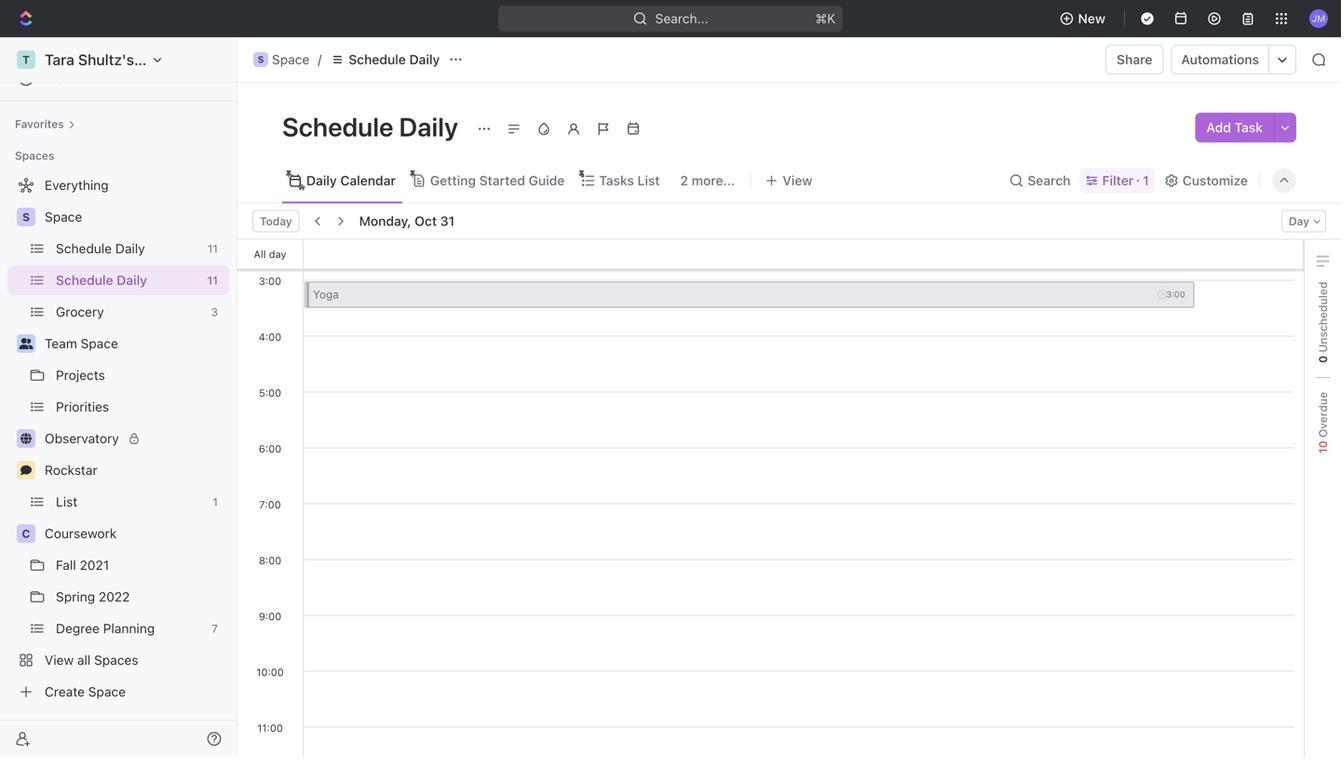 Task type: describe. For each thing, give the bounding box(es) containing it.
automations button
[[1172, 46, 1269, 74]]

oct
[[415, 213, 437, 229]]

sidebar navigation
[[0, 37, 241, 757]]

10
[[1317, 441, 1330, 454]]

tasks list
[[599, 173, 660, 188]]

coursework, , element
[[17, 524, 35, 543]]

daily calendar
[[306, 173, 396, 188]]

spaces inside view all spaces link
[[94, 653, 138, 668]]

comment image
[[20, 465, 32, 476]]

0 vertical spatial space, , element
[[253, 52, 268, 67]]

view all spaces link
[[7, 646, 225, 675]]

space inside the space 'link'
[[45, 209, 82, 224]]

schedule up daily calendar 'link'
[[282, 111, 394, 142]]

s space /
[[258, 52, 322, 67]]

1 inside tree
[[213, 496, 218, 509]]

0 vertical spatial schedule daily link
[[325, 48, 445, 71]]

0 vertical spatial spaces
[[15, 149, 54, 162]]

spring
[[56, 589, 95, 605]]

observatory
[[45, 431, 119, 446]]

search...
[[655, 11, 708, 26]]

jm
[[1312, 13, 1326, 24]]

fall 2021
[[56, 558, 109, 573]]

2 more... button
[[674, 168, 742, 194]]

view for view all spaces
[[45, 653, 74, 668]]

coursework link
[[45, 519, 225, 549]]

overdue
[[1317, 392, 1330, 441]]

share
[[1117, 52, 1153, 67]]

coursework
[[45, 526, 117, 541]]

schedule daily up calendar
[[282, 111, 464, 142]]

⌘k
[[815, 11, 836, 26]]

tasks list link
[[596, 168, 660, 194]]

view all spaces
[[45, 653, 138, 668]]

space for team
[[81, 336, 118, 351]]

spring 2022 link
[[56, 582, 225, 612]]

observatory link
[[45, 424, 225, 454]]

getting started guide link
[[427, 168, 565, 194]]

new
[[1078, 11, 1106, 26]]

space, , element inside tree
[[17, 208, 35, 226]]

2 11 from the top
[[207, 274, 218, 287]]

degree planning link
[[56, 614, 204, 644]]

tara
[[45, 51, 74, 68]]

s for s
[[22, 211, 30, 224]]

all
[[254, 248, 266, 260]]

schedule right /
[[349, 52, 406, 67]]

0 horizontal spatial 3:00
[[259, 275, 281, 287]]

view button
[[759, 168, 819, 194]]

tara shultz's workspace
[[45, 51, 215, 68]]

fall
[[56, 558, 76, 573]]

add
[[1207, 120, 1231, 135]]

daily inside daily calendar 'link'
[[306, 173, 337, 188]]

degree planning
[[56, 621, 155, 636]]

planning
[[103, 621, 155, 636]]

6:00
[[259, 443, 281, 455]]

more button
[[7, 63, 229, 93]]

priorities
[[56, 399, 109, 415]]

today
[[260, 215, 292, 228]]

2
[[680, 173, 688, 188]]

create space link
[[7, 677, 225, 707]]

4:00
[[259, 331, 282, 343]]

projects link
[[56, 360, 225, 390]]

1 11 from the top
[[208, 242, 218, 255]]

grocery
[[56, 304, 104, 320]]

schedule up grocery on the top
[[56, 272, 113, 288]]

10:00
[[256, 666, 284, 679]]

2022
[[99, 589, 130, 605]]

customize button
[[1159, 168, 1254, 194]]

create space
[[45, 684, 126, 700]]

team space
[[45, 336, 118, 351]]

add task
[[1207, 120, 1263, 135]]

space link
[[45, 202, 225, 232]]

/
[[318, 52, 322, 67]]

guide
[[529, 173, 565, 188]]

5:00
[[259, 387, 281, 399]]

fall 2021 link
[[56, 551, 225, 580]]

c
[[22, 527, 30, 540]]

degree
[[56, 621, 100, 636]]

tree inside the sidebar navigation
[[7, 170, 229, 707]]

schedule down the space 'link'
[[56, 241, 112, 256]]

1 horizontal spatial 1
[[1143, 173, 1149, 188]]

9:00
[[259, 611, 281, 623]]

view button
[[759, 159, 819, 203]]

schedule daily up grocery on the top
[[56, 272, 147, 288]]

monday, oct 31
[[359, 213, 455, 229]]

filter 1
[[1102, 173, 1149, 188]]

2 more...
[[680, 173, 735, 188]]

everything
[[45, 177, 109, 193]]

day
[[269, 248, 286, 260]]

8:00
[[259, 555, 282, 567]]

11:00
[[257, 722, 283, 734]]



Task type: vqa. For each thing, say whether or not it's contained in the screenshot.
Day
yes



Task type: locate. For each thing, give the bounding box(es) containing it.
space for create
[[88, 684, 126, 700]]

11
[[208, 242, 218, 255], [207, 274, 218, 287]]

favorites
[[15, 117, 64, 130]]

space up projects
[[81, 336, 118, 351]]

rockstar
[[45, 462, 97, 478]]

share button
[[1106, 45, 1164, 75]]

schedule daily
[[349, 52, 440, 67], [282, 111, 464, 142], [56, 241, 145, 256], [56, 272, 147, 288]]

all day
[[254, 248, 286, 260]]

11 up 3 in the top of the page
[[207, 274, 218, 287]]

daily
[[409, 52, 440, 67], [399, 111, 458, 142], [306, 173, 337, 188], [115, 241, 145, 256], [117, 272, 147, 288]]

tree containing everything
[[7, 170, 229, 707]]

0
[[1317, 356, 1330, 363]]

schedule daily down the space 'link'
[[56, 241, 145, 256]]

today button
[[252, 210, 300, 232]]

1 vertical spatial 1
[[213, 496, 218, 509]]

3
[[211, 306, 218, 319]]

schedule daily link up grocery link
[[56, 265, 200, 295]]

1 vertical spatial 3:00
[[1167, 290, 1185, 299]]

getting
[[430, 173, 476, 188]]

schedule
[[349, 52, 406, 67], [282, 111, 394, 142], [56, 241, 112, 256], [56, 272, 113, 288]]

space down view all spaces link
[[88, 684, 126, 700]]

1 horizontal spatial space, , element
[[253, 52, 268, 67]]

tara shultz's workspace, , element
[[17, 50, 35, 69]]

2021
[[80, 558, 109, 573]]

spaces
[[15, 149, 54, 162], [94, 653, 138, 668]]

team
[[45, 336, 77, 351]]

tasks
[[599, 173, 634, 188]]

space down everything
[[45, 209, 82, 224]]

list inside tree
[[56, 494, 77, 510]]

space inside team space link
[[81, 336, 118, 351]]

globe image
[[20, 433, 32, 444]]

view right more...
[[783, 173, 813, 188]]

create
[[45, 684, 85, 700]]

0 horizontal spatial list
[[56, 494, 77, 510]]

calendar
[[340, 173, 396, 188]]

1 vertical spatial schedule daily link
[[56, 234, 200, 264]]

11 left all on the top left
[[208, 242, 218, 255]]

s inside space, , element
[[22, 211, 30, 224]]

automations
[[1182, 52, 1259, 67]]

jm button
[[1304, 4, 1334, 34]]

more...
[[692, 173, 735, 188]]

0 horizontal spatial space, , element
[[17, 208, 35, 226]]

team space link
[[45, 329, 225, 359]]

2 vertical spatial schedule daily link
[[56, 265, 200, 295]]

all
[[77, 653, 91, 668]]

monday,
[[359, 213, 411, 229]]

spring 2022
[[56, 589, 130, 605]]

shultz's
[[78, 51, 134, 68]]

space inside create space link
[[88, 684, 126, 700]]

1 horizontal spatial s
[[258, 54, 264, 65]]

day button
[[1282, 210, 1326, 232]]

0 vertical spatial s
[[258, 54, 264, 65]]

space, , element
[[253, 52, 268, 67], [17, 208, 35, 226]]

spaces down favorites
[[15, 149, 54, 162]]

spaces up create space link
[[94, 653, 138, 668]]

1 right filter
[[1143, 173, 1149, 188]]

1 vertical spatial spaces
[[94, 653, 138, 668]]

1 horizontal spatial list
[[638, 173, 660, 188]]

projects
[[56, 367, 105, 383]]

space left /
[[272, 52, 310, 67]]

list down rockstar
[[56, 494, 77, 510]]

priorities link
[[56, 392, 225, 422]]

getting started guide
[[430, 173, 565, 188]]

0 vertical spatial 3:00
[[259, 275, 281, 287]]

31
[[440, 213, 455, 229]]

1 vertical spatial space, , element
[[17, 208, 35, 226]]

1 vertical spatial list
[[56, 494, 77, 510]]

more
[[45, 70, 75, 86]]

1 horizontal spatial spaces
[[94, 653, 138, 668]]

space for s
[[272, 52, 310, 67]]

schedule daily link right /
[[325, 48, 445, 71]]

view inside tree
[[45, 653, 74, 668]]

day
[[1289, 215, 1310, 228]]

list right tasks
[[638, 173, 660, 188]]

yoga
[[313, 288, 339, 301]]

unscheduled
[[1317, 282, 1330, 356]]

0 vertical spatial 11
[[208, 242, 218, 255]]

filter
[[1102, 173, 1134, 188]]

view left all
[[45, 653, 74, 668]]

user group image
[[19, 338, 33, 349]]

s inside s space /
[[258, 54, 264, 65]]

new button
[[1052, 4, 1117, 34]]

view inside button
[[783, 173, 813, 188]]

add task button
[[1196, 113, 1274, 143]]

task
[[1235, 120, 1263, 135]]

tree
[[7, 170, 229, 707]]

customize
[[1183, 173, 1248, 188]]

0 horizontal spatial s
[[22, 211, 30, 224]]

1 vertical spatial s
[[22, 211, 30, 224]]

search
[[1028, 173, 1071, 188]]

3:00
[[259, 275, 281, 287], [1167, 290, 1185, 299]]

started
[[479, 173, 525, 188]]

1 left 7:00
[[213, 496, 218, 509]]

t
[[22, 53, 30, 66]]

s for s space /
[[258, 54, 264, 65]]

favorites button
[[7, 113, 83, 135]]

view for view
[[783, 173, 813, 188]]

s
[[258, 54, 264, 65], [22, 211, 30, 224]]

workspace
[[138, 51, 215, 68]]

0 vertical spatial list
[[638, 173, 660, 188]]

everything link
[[7, 170, 225, 200]]

7:00
[[259, 499, 281, 511]]

0 horizontal spatial spaces
[[15, 149, 54, 162]]

7
[[212, 622, 218, 635]]

1 horizontal spatial 3:00
[[1167, 290, 1185, 299]]

0 horizontal spatial 1
[[213, 496, 218, 509]]

grocery link
[[56, 297, 204, 327]]

schedule daily link
[[325, 48, 445, 71], [56, 234, 200, 264], [56, 265, 200, 295]]

1 vertical spatial view
[[45, 653, 74, 668]]

1 horizontal spatial view
[[783, 173, 813, 188]]

0 vertical spatial view
[[783, 173, 813, 188]]

search button
[[1004, 168, 1076, 194]]

0 horizontal spatial view
[[45, 653, 74, 668]]

list link
[[56, 487, 205, 517]]

1 vertical spatial 11
[[207, 274, 218, 287]]

daily calendar link
[[303, 168, 396, 194]]

schedule daily right /
[[349, 52, 440, 67]]

rockstar link
[[45, 456, 225, 485]]

0 vertical spatial 1
[[1143, 173, 1149, 188]]

schedule daily link down the space 'link'
[[56, 234, 200, 264]]



